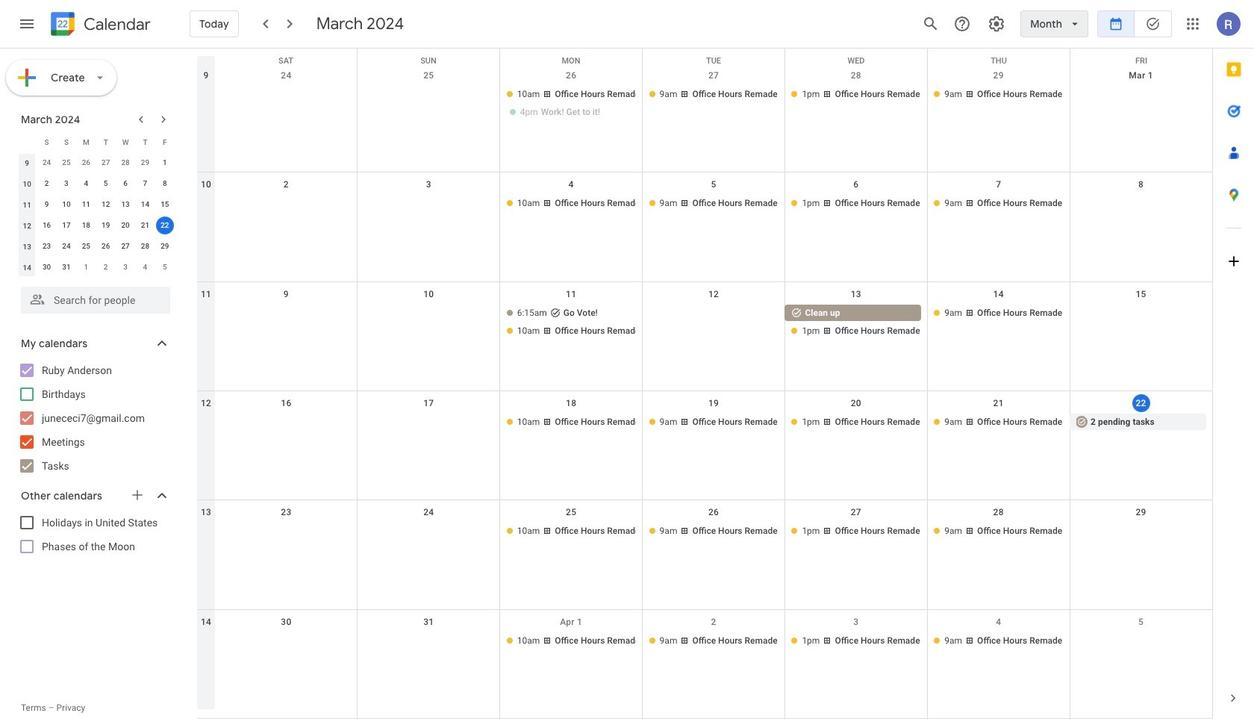 Task type: vqa. For each thing, say whether or not it's contained in the screenshot.
April 6 ELEMENT
no



Task type: describe. For each thing, give the bounding box(es) containing it.
20 element
[[117, 217, 134, 234]]

add other calendars image
[[130, 488, 145, 502]]

2 element
[[38, 175, 56, 193]]

31 element
[[57, 258, 75, 276]]

february 27 element
[[97, 154, 115, 172]]

9 element
[[38, 196, 56, 214]]

march 2024 grid
[[14, 131, 175, 278]]

1 element
[[156, 154, 174, 172]]

column header inside march 2024 grid
[[17, 131, 37, 152]]

19 element
[[97, 217, 115, 234]]

heading inside calendar element
[[81, 15, 151, 33]]

my calendars list
[[3, 358, 185, 478]]

february 26 element
[[77, 154, 95, 172]]

february 28 element
[[117, 154, 134, 172]]

28 element
[[136, 237, 154, 255]]

26 element
[[97, 237, 115, 255]]

cell inside march 2024 grid
[[155, 215, 175, 236]]

main drawer image
[[18, 15, 36, 33]]

30 element
[[38, 258, 56, 276]]

row group inside march 2024 grid
[[17, 152, 175, 278]]

4 element
[[77, 175, 95, 193]]

12 element
[[97, 196, 115, 214]]

5 element
[[97, 175, 115, 193]]

24 element
[[57, 237, 75, 255]]

13 element
[[117, 196, 134, 214]]

15 element
[[156, 196, 174, 214]]

april 3 element
[[117, 258, 134, 276]]

29 element
[[156, 237, 174, 255]]

february 25 element
[[57, 154, 75, 172]]

6 element
[[117, 175, 134, 193]]



Task type: locate. For each thing, give the bounding box(es) containing it.
april 5 element
[[156, 258, 174, 276]]

23 element
[[38, 237, 56, 255]]

11 element
[[77, 196, 95, 214]]

april 4 element
[[136, 258, 154, 276]]

7 element
[[136, 175, 154, 193]]

17 element
[[57, 217, 75, 234]]

10 element
[[57, 196, 75, 214]]

Search for people text field
[[30, 287, 161, 314]]

row group
[[17, 152, 175, 278]]

18 element
[[77, 217, 95, 234]]

22, today element
[[156, 217, 174, 234]]

column header
[[17, 131, 37, 152]]

settings menu image
[[988, 15, 1006, 33]]

february 24 element
[[38, 154, 56, 172]]

8 element
[[156, 175, 174, 193]]

grid
[[197, 49, 1213, 719]]

tab list
[[1213, 49, 1254, 677]]

cell
[[215, 86, 358, 122], [358, 86, 500, 122], [500, 86, 643, 122], [1070, 86, 1213, 122], [215, 195, 358, 213], [358, 195, 500, 213], [1070, 195, 1213, 213], [155, 215, 175, 236], [215, 304, 358, 340], [358, 304, 500, 340], [500, 304, 643, 340], [643, 304, 785, 340], [785, 304, 928, 340], [1070, 304, 1213, 340], [215, 414, 358, 432], [358, 414, 500, 432], [215, 523, 358, 541], [358, 523, 500, 541], [1070, 523, 1213, 541], [215, 632, 358, 650], [358, 632, 500, 650], [1070, 632, 1213, 650]]

14 element
[[136, 196, 154, 214]]

27 element
[[117, 237, 134, 255]]

calendar element
[[48, 9, 151, 42]]

april 2 element
[[97, 258, 115, 276]]

None search field
[[0, 281, 185, 314]]

3 element
[[57, 175, 75, 193]]

21 element
[[136, 217, 154, 234]]

other calendars list
[[3, 511, 185, 558]]

february 29 element
[[136, 154, 154, 172]]

25 element
[[77, 237, 95, 255]]

april 1 element
[[77, 258, 95, 276]]

16 element
[[38, 217, 56, 234]]

heading
[[81, 15, 151, 33]]

row
[[197, 49, 1213, 71], [197, 63, 1213, 173], [17, 131, 175, 152], [17, 152, 175, 173], [197, 173, 1213, 282], [17, 173, 175, 194], [17, 194, 175, 215], [17, 215, 175, 236], [17, 236, 175, 257], [17, 257, 175, 278], [197, 282, 1213, 391], [197, 391, 1213, 500], [197, 500, 1213, 610], [197, 610, 1213, 719]]



